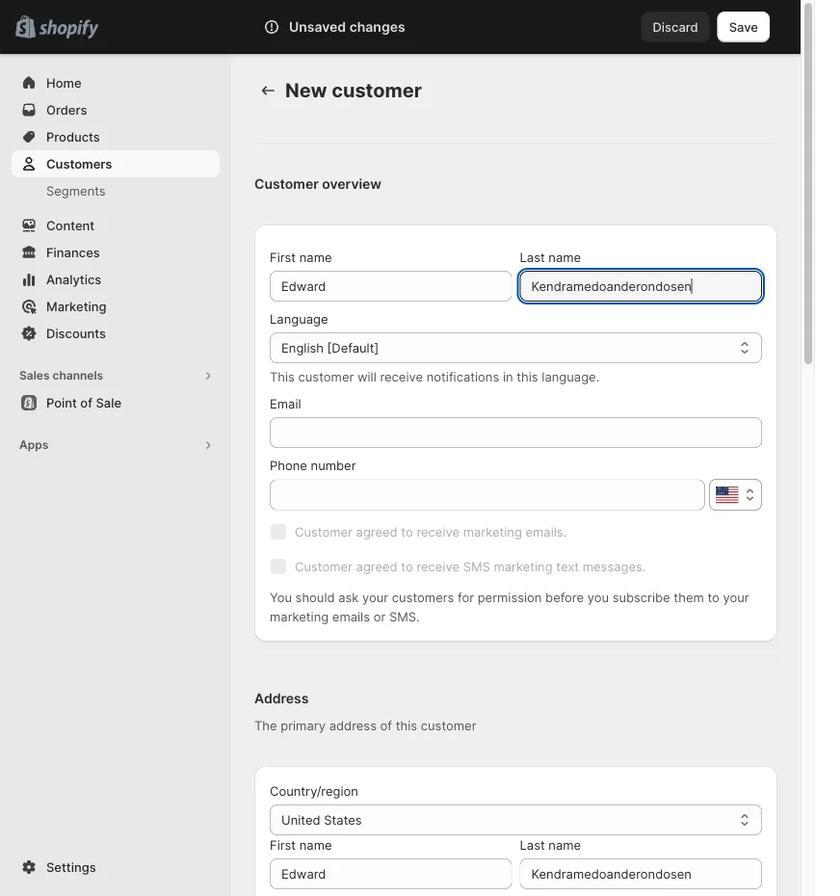 Task type: locate. For each thing, give the bounding box(es) containing it.
marketing down the phone number text box
[[463, 524, 522, 539]]

0 vertical spatial agreed
[[356, 524, 398, 539]]

sales
[[19, 369, 50, 383]]

marketing link
[[12, 293, 220, 320]]

of left sale
[[80, 395, 93, 410]]

2 first from the top
[[270, 838, 296, 853]]

this right address
[[396, 718, 418, 733]]

1 agreed from the top
[[356, 524, 398, 539]]

discounts link
[[12, 320, 220, 347]]

1 last from the top
[[520, 250, 545, 265]]

email
[[270, 396, 301, 411]]

1 vertical spatial to
[[401, 559, 413, 574]]

1 vertical spatial this
[[396, 718, 418, 733]]

name for first name text box
[[300, 250, 332, 265]]

2 vertical spatial to
[[708, 590, 720, 605]]

this
[[517, 369, 539, 384], [396, 718, 418, 733]]

discounts
[[46, 326, 106, 341]]

address
[[329, 718, 377, 733]]

finances
[[46, 245, 100, 260]]

0 vertical spatial marketing
[[463, 524, 522, 539]]

or
[[374, 609, 386, 624]]

0 vertical spatial to
[[401, 524, 413, 539]]

customers
[[46, 156, 112, 171]]

apps
[[19, 438, 48, 452]]

2 vertical spatial receive
[[417, 559, 460, 574]]

customer down english [default]
[[298, 369, 354, 384]]

settings link
[[12, 854, 220, 881]]

products link
[[12, 123, 220, 150]]

agreed
[[356, 524, 398, 539], [356, 559, 398, 574]]

point
[[46, 395, 77, 410]]

receive right "will"
[[380, 369, 423, 384]]

last for first name text box last name text box
[[520, 250, 545, 265]]

your right the them
[[723, 590, 750, 605]]

1 vertical spatial of
[[380, 718, 392, 733]]

marketing
[[463, 524, 522, 539], [494, 559, 553, 574], [270, 609, 329, 624]]

1 horizontal spatial this
[[517, 369, 539, 384]]

english [default]
[[281, 340, 379, 355]]

first name
[[270, 250, 332, 265], [270, 838, 332, 853]]

primary
[[281, 718, 326, 733]]

first name up language
[[270, 250, 332, 265]]

marketing inside the "you should ask your customers for permission before you subscribe them to your marketing emails or sms."
[[270, 609, 329, 624]]

shopify image
[[39, 20, 99, 39]]

2 last name text field from the top
[[520, 859, 763, 890]]

new customer
[[285, 79, 422, 102]]

subscribe
[[613, 590, 671, 605]]

name for first name text field
[[300, 838, 332, 853]]

the primary address of this customer
[[254, 718, 477, 733]]

save button
[[718, 12, 770, 42]]

1 vertical spatial first
[[270, 838, 296, 853]]

First name text field
[[270, 271, 512, 302]]

customer for customer agreed to receive sms marketing text messages.
[[295, 559, 353, 574]]

1 vertical spatial last name text field
[[520, 859, 763, 890]]

your
[[363, 590, 389, 605], [723, 590, 750, 605]]

1 horizontal spatial your
[[723, 590, 750, 605]]

marketing up permission
[[494, 559, 553, 574]]

2 last name from the top
[[520, 838, 581, 853]]

marketing down should
[[270, 609, 329, 624]]

of
[[80, 395, 93, 410], [380, 718, 392, 733]]

first name down 'united'
[[270, 838, 332, 853]]

of right address
[[380, 718, 392, 733]]

0 vertical spatial last name
[[520, 250, 581, 265]]

last name for last name text box corresponding to first name text field
[[520, 838, 581, 853]]

1 vertical spatial receive
[[417, 524, 460, 539]]

agreed for customer agreed to receive marketing emails.
[[356, 524, 398, 539]]

orders
[[46, 102, 87, 117]]

sales channels button
[[12, 362, 220, 389]]

receive for marketing
[[417, 524, 460, 539]]

this customer will receive notifications in this language.
[[270, 369, 600, 384]]

1 vertical spatial last
[[520, 838, 545, 853]]

0 horizontal spatial of
[[80, 395, 93, 410]]

1 vertical spatial customer
[[295, 524, 353, 539]]

receive up customer agreed to receive sms marketing text messages.
[[417, 524, 460, 539]]

you
[[270, 590, 292, 605]]

for
[[458, 590, 474, 605]]

first name for first name text box
[[270, 250, 332, 265]]

channels
[[53, 369, 103, 383]]

Email email field
[[270, 417, 763, 448]]

0 vertical spatial customer
[[332, 79, 422, 102]]

customer for customer overview
[[254, 176, 319, 192]]

1 first from the top
[[270, 250, 296, 265]]

first
[[270, 250, 296, 265], [270, 838, 296, 853]]

save
[[729, 19, 759, 34]]

customer down changes
[[332, 79, 422, 102]]

will
[[358, 369, 377, 384]]

0 vertical spatial first
[[270, 250, 296, 265]]

analytics link
[[12, 266, 220, 293]]

0 vertical spatial this
[[517, 369, 539, 384]]

first up language
[[270, 250, 296, 265]]

segments
[[46, 183, 106, 198]]

1 vertical spatial agreed
[[356, 559, 398, 574]]

content
[[46, 218, 95, 233]]

1 last name text field from the top
[[520, 271, 763, 302]]

1 vertical spatial customer
[[298, 369, 354, 384]]

1 vertical spatial first name
[[270, 838, 332, 853]]

address
[[254, 691, 309, 707]]

customers
[[392, 590, 454, 605]]

name
[[300, 250, 332, 265], [549, 250, 581, 265], [300, 838, 332, 853], [549, 838, 581, 853]]

orders link
[[12, 96, 220, 123]]

0 vertical spatial of
[[80, 395, 93, 410]]

0 vertical spatial last
[[520, 250, 545, 265]]

english
[[281, 340, 324, 355]]

first down 'united'
[[270, 838, 296, 853]]

0 vertical spatial customer
[[254, 176, 319, 192]]

receive up customers in the bottom of the page
[[417, 559, 460, 574]]

to inside the "you should ask your customers for permission before you subscribe them to your marketing emails or sms."
[[708, 590, 720, 605]]

before
[[546, 590, 584, 605]]

1 last name from the top
[[520, 250, 581, 265]]

phone
[[270, 458, 307, 473]]

marketing
[[46, 299, 107, 314]]

to for marketing
[[401, 524, 413, 539]]

customer for new
[[332, 79, 422, 102]]

receive for notifications
[[380, 369, 423, 384]]

last
[[520, 250, 545, 265], [520, 838, 545, 853]]

segments link
[[12, 177, 220, 204]]

changes
[[350, 19, 405, 35]]

country/region
[[270, 784, 358, 799]]

1 first name from the top
[[270, 250, 332, 265]]

customer right address
[[421, 718, 477, 733]]

0 vertical spatial receive
[[380, 369, 423, 384]]

ask
[[339, 590, 359, 605]]

2 vertical spatial customer
[[295, 559, 353, 574]]

0 horizontal spatial your
[[363, 590, 389, 605]]

to
[[401, 524, 413, 539], [401, 559, 413, 574], [708, 590, 720, 605]]

1 vertical spatial last name
[[520, 838, 581, 853]]

2 agreed from the top
[[356, 559, 398, 574]]

this right the in
[[517, 369, 539, 384]]

Last name text field
[[520, 271, 763, 302], [520, 859, 763, 890]]

customer
[[332, 79, 422, 102], [298, 369, 354, 384], [421, 718, 477, 733]]

receive
[[380, 369, 423, 384], [417, 524, 460, 539], [417, 559, 460, 574]]

search
[[263, 19, 304, 34]]

0 vertical spatial last name text field
[[520, 271, 763, 302]]

2 vertical spatial marketing
[[270, 609, 329, 624]]

0 vertical spatial first name
[[270, 250, 332, 265]]

2 first name from the top
[[270, 838, 332, 853]]

last name
[[520, 250, 581, 265], [520, 838, 581, 853]]

your up 'or' at the left
[[363, 590, 389, 605]]

settings
[[46, 860, 96, 875]]

unsaved changes
[[289, 19, 405, 35]]

2 last from the top
[[520, 838, 545, 853]]

customer
[[254, 176, 319, 192], [295, 524, 353, 539], [295, 559, 353, 574]]



Task type: describe. For each thing, give the bounding box(es) containing it.
the
[[254, 718, 277, 733]]

point of sale
[[46, 395, 121, 410]]

sales channels
[[19, 369, 103, 383]]

receive for sms
[[417, 559, 460, 574]]

point of sale link
[[12, 389, 220, 416]]

last name text field for first name text field
[[520, 859, 763, 890]]

2 vertical spatial customer
[[421, 718, 477, 733]]

point of sale button
[[0, 389, 231, 416]]

analytics
[[46, 272, 101, 287]]

unsaved
[[289, 19, 346, 35]]

last name for first name text box last name text box
[[520, 250, 581, 265]]

apps button
[[12, 432, 220, 459]]

emails.
[[526, 524, 567, 539]]

of inside button
[[80, 395, 93, 410]]

last for last name text box corresponding to first name text field
[[520, 838, 545, 853]]

first for first name text field
[[270, 838, 296, 853]]

permission
[[478, 590, 542, 605]]

name for first name text box last name text box
[[549, 250, 581, 265]]

finances link
[[12, 239, 220, 266]]

2 your from the left
[[723, 590, 750, 605]]

first for first name text box
[[270, 250, 296, 265]]

them
[[674, 590, 704, 605]]

united states (+1) image
[[716, 486, 739, 504]]

1 your from the left
[[363, 590, 389, 605]]

emails
[[332, 609, 370, 624]]

phone number
[[270, 458, 356, 473]]

discard
[[653, 19, 699, 34]]

products
[[46, 129, 100, 144]]

in
[[503, 369, 513, 384]]

last name text field for first name text box
[[520, 271, 763, 302]]

sms.
[[389, 609, 420, 624]]

customer for customer agreed to receive marketing emails.
[[295, 524, 353, 539]]

language
[[270, 311, 328, 326]]

to for sms
[[401, 559, 413, 574]]

new
[[285, 79, 327, 102]]

text
[[557, 559, 579, 574]]

states
[[324, 813, 362, 828]]

language.
[[542, 369, 600, 384]]

Phone number text field
[[270, 480, 706, 510]]

home link
[[12, 69, 220, 96]]

should
[[296, 590, 335, 605]]

content link
[[12, 212, 220, 239]]

search button
[[231, 12, 642, 42]]

sale
[[96, 395, 121, 410]]

home
[[46, 75, 82, 90]]

messages.
[[583, 559, 646, 574]]

united
[[281, 813, 321, 828]]

agreed for customer agreed to receive sms marketing text messages.
[[356, 559, 398, 574]]

overview
[[322, 176, 382, 192]]

0 horizontal spatial this
[[396, 718, 418, 733]]

notifications
[[427, 369, 500, 384]]

you should ask your customers for permission before you subscribe them to your marketing emails or sms.
[[270, 590, 750, 624]]

united states
[[281, 813, 362, 828]]

you
[[588, 590, 609, 605]]

discard button
[[642, 12, 710, 42]]

customer overview
[[254, 176, 382, 192]]

customer for this
[[298, 369, 354, 384]]

customers link
[[12, 150, 220, 177]]

customer agreed to receive marketing emails.
[[295, 524, 567, 539]]

sms
[[463, 559, 491, 574]]

name for last name text box corresponding to first name text field
[[549, 838, 581, 853]]

1 horizontal spatial of
[[380, 718, 392, 733]]

[default]
[[327, 340, 379, 355]]

customer agreed to receive sms marketing text messages.
[[295, 559, 646, 574]]

First name text field
[[270, 859, 512, 890]]

1 vertical spatial marketing
[[494, 559, 553, 574]]

first name for first name text field
[[270, 838, 332, 853]]

number
[[311, 458, 356, 473]]

this
[[270, 369, 295, 384]]



Task type: vqa. For each thing, say whether or not it's contained in the screenshot.
emails. in the bottom of the page
yes



